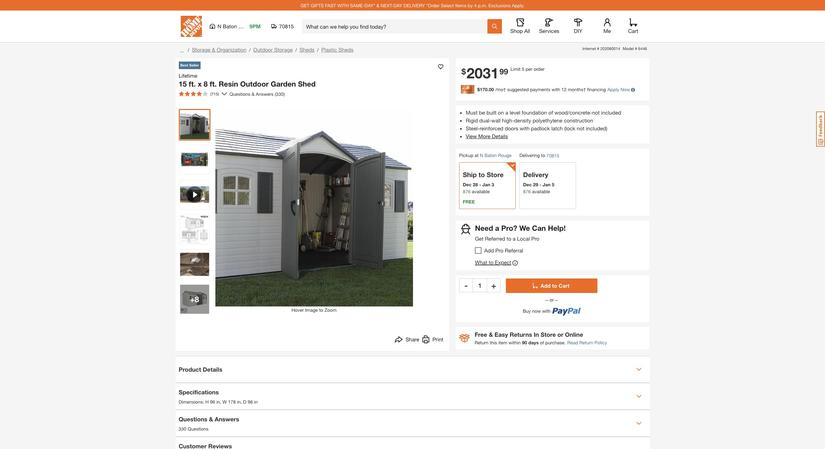 Task type: vqa. For each thing, say whether or not it's contained in the screenshot.
"&" corresponding to Floor Scrubbers & Buffers
no



Task type: describe. For each thing, give the bounding box(es) containing it.
apply now image
[[461, 85, 478, 94]]

reinforced
[[480, 125, 504, 131]]

construction
[[564, 117, 594, 124]]

2 96 from the left
[[248, 399, 253, 405]]

financing
[[588, 87, 606, 92]]

questions & answers 330 questions
[[179, 416, 239, 432]]

purchase.
[[546, 340, 566, 346]]

... button
[[179, 46, 185, 55]]

1 vertical spatial 8
[[195, 295, 199, 304]]

gifts
[[311, 2, 324, 8]]

outdoor inside ... / storage & organization / outdoor storage / sheds / plastic sheds
[[253, 46, 273, 53]]

dec inside ship to store dec 28 - jan 3 876 available
[[463, 182, 472, 187]]

shop
[[511, 28, 523, 34]]

now
[[533, 308, 541, 314]]

$170.00 /mo† suggested payments with 12 months† financing
[[478, 87, 606, 92]]

delivery
[[404, 2, 425, 8]]

apply now
[[608, 87, 631, 92]]

more
[[479, 133, 491, 139]]

internet # 202080014 model # 6446
[[583, 46, 648, 51]]

order
[[534, 66, 545, 72]]

& right the day* on the top of the page
[[377, 2, 380, 8]]

to inside hover image to zoom button
[[319, 308, 323, 313]]

what
[[475, 259, 488, 266]]

1 vertical spatial a
[[496, 224, 500, 233]]

pickup
[[460, 153, 474, 158]]

& for 330
[[209, 416, 213, 423]]

ship to store dec 28 - jan 3 876 available
[[463, 171, 504, 194]]

at
[[475, 153, 479, 158]]

28
[[473, 182, 478, 187]]

lifetime 15 ft. x 8 ft. resin outdoor garden shed
[[179, 72, 316, 88]]

store inside free & easy returns in store or online return this item within 90 days of purchase. read return policy
[[541, 331, 556, 339]]

cart inside 'link'
[[629, 28, 639, 34]]

178
[[228, 399, 236, 405]]

available inside delivery dec 29 - jan 5 876 available
[[532, 189, 550, 194]]

h
[[205, 399, 209, 405]]

What can we help you find today? search field
[[306, 19, 487, 33]]

best seller
[[180, 63, 199, 67]]

services button
[[539, 18, 560, 34]]

(715) link
[[176, 89, 227, 99]]

4
[[474, 2, 477, 8]]

70815 inside delivering to 70815
[[547, 153, 560, 158]]

& for returns
[[489, 331, 493, 339]]

diy
[[574, 28, 583, 34]]

we
[[520, 224, 530, 233]]

fast
[[325, 2, 336, 8]]

to for what
[[489, 259, 494, 266]]

shop all
[[511, 28, 530, 34]]

0 horizontal spatial baton
[[223, 23, 237, 29]]

next-
[[381, 2, 394, 8]]

x
[[198, 80, 202, 88]]

item
[[499, 340, 508, 346]]

with
[[338, 2, 349, 8]]

feedback link image
[[817, 111, 826, 147]]

delivering
[[520, 153, 540, 158]]

doors
[[505, 125, 519, 131]]

lifetime
[[179, 72, 197, 79]]

same-
[[350, 2, 365, 8]]

1 return from the left
[[475, 340, 489, 346]]

+ for + 8
[[190, 295, 195, 304]]

+ for +
[[492, 281, 497, 290]]

2 sheds from the left
[[339, 46, 354, 53]]

jan inside ship to store dec 28 - jan 3 876 available
[[483, 182, 491, 187]]

plastic
[[322, 46, 337, 53]]

need
[[475, 224, 493, 233]]

details inside must be built on a level foundation of wood/concrete-not included rigid dual-wall high-density polyethylene construction steel-reinforced doors with padlock latch (lock not included) view more details
[[492, 133, 508, 139]]

a inside must be built on a level foundation of wood/concrete-not included rigid dual-wall high-density polyethylene construction steel-reinforced doors with padlock latch (lock not included) view more details
[[506, 109, 509, 116]]

exclusions
[[489, 2, 511, 8]]

1 horizontal spatial baton
[[485, 153, 497, 158]]

get
[[301, 2, 310, 8]]

add pro referral
[[485, 248, 524, 254]]

image
[[305, 308, 318, 313]]

free
[[475, 331, 488, 339]]

expect
[[495, 259, 512, 266]]

per
[[526, 66, 533, 72]]

add to list image
[[438, 64, 444, 70]]

2 return from the left
[[580, 340, 594, 346]]

pro?
[[502, 224, 518, 233]]

caret image for specifications
[[637, 394, 642, 399]]

apply
[[608, 87, 620, 92]]

now
[[621, 87, 631, 92]]

2 vertical spatial questions
[[188, 426, 209, 432]]

beige lifetime plastic sheds 6446 64.0 image
[[180, 110, 209, 139]]

w
[[223, 399, 227, 405]]

model
[[623, 46, 634, 51]]

739942999001 image
[[180, 180, 209, 209]]

n baton rouge button
[[480, 153, 512, 158]]

delivery dec 29 - jan 5 876 available
[[523, 171, 555, 194]]

view
[[466, 133, 477, 139]]

330
[[179, 426, 187, 432]]

read
[[568, 340, 579, 346]]

1 storage from the left
[[192, 46, 211, 53]]

caret image for questions & answers
[[637, 421, 642, 427]]

2 in from the left
[[237, 399, 241, 405]]

product details button
[[176, 357, 650, 383]]

& for (330)
[[252, 91, 255, 97]]

+ button
[[487, 279, 501, 293]]

suggested
[[508, 87, 529, 92]]

what to expect button
[[475, 259, 518, 267]]

hover image to zoom button
[[215, 109, 413, 314]]

beige lifetime plastic sheds 6446 e1.1 image
[[180, 145, 209, 174]]

3 in from the left
[[254, 399, 258, 405]]

- inside ship to store dec 28 - jan 3 876 available
[[480, 182, 481, 187]]

apply now link
[[608, 87, 631, 92]]

me
[[604, 28, 611, 34]]

99
[[500, 67, 509, 76]]

zoom
[[325, 308, 337, 313]]

beige lifetime plastic sheds 6446 40.2 image
[[180, 215, 209, 244]]

to for ship
[[479, 171, 485, 179]]

15
[[179, 80, 187, 88]]

to for delivering
[[541, 153, 546, 158]]

built
[[487, 109, 497, 116]]

diy button
[[568, 18, 589, 34]]

what to expect
[[475, 259, 512, 266]]

best
[[180, 63, 188, 67]]

must
[[466, 109, 478, 116]]

storage & organization link
[[192, 46, 247, 53]]

store inside ship to store dec 28 - jan 3 876 available
[[487, 171, 504, 179]]

available inside ship to store dec 28 - jan 3 876 available
[[472, 189, 490, 194]]

5 inside delivery dec 29 - jan 5 876 available
[[552, 182, 555, 187]]

1 , from the left
[[220, 399, 221, 405]]

add to cart
[[541, 283, 570, 289]]

details inside product details button
[[203, 366, 222, 373]]

... / storage & organization / outdoor storage / sheds / plastic sheds
[[179, 46, 354, 53]]

items
[[455, 2, 467, 8]]

outdoor inside lifetime 15 ft. x 8 ft. resin outdoor garden shed
[[240, 80, 269, 88]]

buy
[[523, 308, 531, 314]]

add for add to cart
[[541, 283, 551, 289]]

print button
[[422, 336, 444, 345]]

online
[[565, 331, 584, 339]]

1 horizontal spatial not
[[593, 109, 600, 116]]

outdoor storage link
[[253, 46, 293, 53]]

1 / from the left
[[188, 47, 189, 53]]



Task type: locate. For each thing, give the bounding box(es) containing it.
876 down 'delivery'
[[523, 189, 531, 194]]

sheds left the plastic
[[300, 46, 315, 53]]

organization
[[217, 46, 247, 53]]

1 vertical spatial not
[[577, 125, 585, 131]]

& left organization
[[212, 46, 215, 53]]

n up storage & organization link
[[218, 23, 222, 29]]

2 dec from the left
[[523, 182, 532, 187]]

ft. up the (715)
[[210, 80, 217, 88]]

1 horizontal spatial 96
[[248, 399, 253, 405]]

in
[[217, 399, 220, 405], [237, 399, 241, 405], [254, 399, 258, 405]]

available down 28
[[472, 189, 490, 194]]

0 horizontal spatial a
[[496, 224, 500, 233]]

ship
[[463, 171, 477, 179]]

1 horizontal spatial return
[[580, 340, 594, 346]]

0 horizontal spatial cart
[[559, 283, 570, 289]]

add inside add to cart button
[[541, 283, 551, 289]]

pro up expect
[[496, 248, 504, 254]]

questions for questions & answers (330)
[[230, 91, 251, 97]]

n baton rouge
[[218, 23, 254, 29]]

0 vertical spatial of
[[549, 109, 553, 116]]

1 horizontal spatial ,
[[241, 399, 242, 405]]

/ right ... button
[[188, 47, 189, 53]]

0 horizontal spatial 70815
[[279, 23, 294, 29]]

or up "buy now with" button
[[549, 297, 556, 303]]

0 vertical spatial with
[[552, 87, 561, 92]]

12
[[562, 87, 567, 92]]

0 vertical spatial not
[[593, 109, 600, 116]]

sheds right the plastic
[[339, 46, 354, 53]]

need a pro? we can help! get referred to a local pro
[[475, 224, 566, 242]]

1 horizontal spatial cart
[[629, 28, 639, 34]]

in
[[534, 331, 539, 339]]

1 jan from the left
[[483, 182, 491, 187]]

1 available from the left
[[472, 189, 490, 194]]

policy
[[595, 340, 607, 346]]

rouge left delivering
[[498, 153, 512, 158]]

dec inside delivery dec 29 - jan 5 876 available
[[523, 182, 532, 187]]

free
[[463, 199, 475, 205]]

1 vertical spatial pro
[[496, 248, 504, 254]]

0 horizontal spatial details
[[203, 366, 222, 373]]

& up "this"
[[489, 331, 493, 339]]

density
[[515, 117, 532, 124]]

help!
[[548, 224, 566, 233]]

of inside free & easy returns in store or online return this item within 90 days of purchase. read return policy
[[540, 340, 544, 346]]

0 horizontal spatial add
[[485, 248, 494, 254]]

0 vertical spatial details
[[492, 133, 508, 139]]

caret image
[[637, 367, 642, 372], [637, 394, 642, 399], [637, 421, 642, 427]]

add up what to expect
[[485, 248, 494, 254]]

2031
[[467, 64, 499, 82]]

0 vertical spatial outdoor
[[253, 46, 273, 53]]

1 in from the left
[[217, 399, 220, 405]]

/ right organization
[[249, 47, 251, 53]]

product details
[[179, 366, 222, 373]]

to up "buy now with" button
[[553, 283, 558, 289]]

0 horizontal spatial pro
[[496, 248, 504, 254]]

questions up the 330
[[179, 416, 207, 423]]

2 caret image from the top
[[637, 394, 642, 399]]

*order
[[427, 2, 440, 8]]

2 horizontal spatial a
[[513, 236, 516, 242]]

0 vertical spatial rouge
[[239, 23, 254, 29]]

returns
[[510, 331, 533, 339]]

not left included
[[593, 109, 600, 116]]

garden
[[271, 80, 296, 88]]

1 876 from the left
[[463, 189, 471, 194]]

answers
[[256, 91, 274, 97], [215, 416, 239, 423]]

with right now
[[543, 308, 551, 314]]

available down the 29
[[532, 189, 550, 194]]

2 vertical spatial caret image
[[637, 421, 642, 427]]

8
[[204, 80, 208, 88], [195, 295, 199, 304]]

0 vertical spatial pro
[[532, 236, 540, 242]]

3 / from the left
[[296, 47, 297, 53]]

the home depot logo image
[[181, 16, 202, 37]]

8 inside lifetime 15 ft. x 8 ft. resin outdoor garden shed
[[204, 80, 208, 88]]

1 horizontal spatial store
[[541, 331, 556, 339]]

2 / from the left
[[249, 47, 251, 53]]

1 horizontal spatial 70815
[[547, 153, 560, 158]]

1 vertical spatial rouge
[[498, 153, 512, 158]]

this
[[490, 340, 498, 346]]

a left local
[[513, 236, 516, 242]]

to left 70815 link
[[541, 153, 546, 158]]

0 vertical spatial 8
[[204, 80, 208, 88]]

add for add pro referral
[[485, 248, 494, 254]]

2 horizontal spatial -
[[540, 182, 542, 187]]

6446
[[639, 46, 648, 51]]

lifetime link
[[179, 72, 200, 80]]

1 horizontal spatial answers
[[256, 91, 274, 97]]

& inside free & easy returns in store or online return this item within 90 days of purchase. read return policy
[[489, 331, 493, 339]]

5 inside $ 2031 99 limit 5 per order
[[522, 66, 525, 72]]

1 vertical spatial +
[[190, 295, 195, 304]]

available
[[472, 189, 490, 194], [532, 189, 550, 194]]

all
[[525, 28, 530, 34]]

None field
[[473, 279, 487, 293]]

questions down resin
[[230, 91, 251, 97]]

...
[[180, 48, 184, 53]]

cart up model
[[629, 28, 639, 34]]

$ 2031 99 limit 5 per order
[[462, 64, 545, 82]]

pro inside need a pro? we can help! get referred to a local pro
[[532, 236, 540, 242]]

876 inside ship to store dec 28 - jan 3 876 available
[[463, 189, 471, 194]]

- inside the - button
[[465, 281, 468, 290]]

pro down can
[[532, 236, 540, 242]]

d
[[243, 399, 247, 405]]

not down construction
[[577, 125, 585, 131]]

to for add
[[553, 283, 558, 289]]

/ left sheds link
[[296, 47, 297, 53]]

0 vertical spatial add
[[485, 248, 494, 254]]

with down density on the right top of page
[[520, 125, 530, 131]]

to inside add to cart button
[[553, 283, 558, 289]]

1 horizontal spatial sheds
[[339, 46, 354, 53]]

1 vertical spatial cart
[[559, 283, 570, 289]]

n
[[218, 23, 222, 29], [480, 153, 484, 158]]

& down lifetime 15 ft. x 8 ft. resin outdoor garden shed
[[252, 91, 255, 97]]

0 vertical spatial n
[[218, 23, 222, 29]]

product
[[179, 366, 201, 373]]

0 horizontal spatial store
[[487, 171, 504, 179]]

0 vertical spatial or
[[549, 297, 556, 303]]

2 horizontal spatial in
[[254, 399, 258, 405]]

2 horizontal spatial with
[[552, 87, 561, 92]]

0 horizontal spatial dec
[[463, 182, 472, 187]]

dec left 28
[[463, 182, 472, 187]]

answers for questions & answers 330 questions
[[215, 416, 239, 423]]

outdoor down 9pm
[[253, 46, 273, 53]]

questions right the 330
[[188, 426, 209, 432]]

1 vertical spatial 5
[[552, 182, 555, 187]]

cart up "buy now with" button
[[559, 283, 570, 289]]

5 left per
[[522, 66, 525, 72]]

(715)
[[210, 92, 219, 97]]

1 horizontal spatial details
[[492, 133, 508, 139]]

96 right h
[[210, 399, 215, 405]]

answers down w
[[215, 416, 239, 423]]

add to cart button
[[506, 279, 598, 293]]

1 caret image from the top
[[637, 367, 642, 372]]

0 horizontal spatial +
[[190, 295, 195, 304]]

storage up seller
[[192, 46, 211, 53]]

return down free
[[475, 340, 489, 346]]

to
[[541, 153, 546, 158], [479, 171, 485, 179], [507, 236, 512, 242], [489, 259, 494, 266], [553, 283, 558, 289], [319, 308, 323, 313]]

add up "buy now with" button
[[541, 283, 551, 289]]

baton up organization
[[223, 23, 237, 29]]

1 horizontal spatial pro
[[532, 236, 540, 242]]

2 storage from the left
[[274, 46, 293, 53]]

0 horizontal spatial jan
[[483, 182, 491, 187]]

questions & answers (330)
[[230, 91, 285, 97]]

+ inside button
[[492, 281, 497, 290]]

to right what
[[489, 259, 494, 266]]

pickup at n baton rouge
[[460, 153, 512, 158]]

& inside ... / storage & organization / outdoor storage / sheds / plastic sheds
[[212, 46, 215, 53]]

0 vertical spatial answers
[[256, 91, 274, 97]]

or inside free & easy returns in store or online return this item within 90 days of purchase. read return policy
[[558, 331, 564, 339]]

1 horizontal spatial rouge
[[498, 153, 512, 158]]

1 ft. from the left
[[189, 80, 196, 88]]

0 vertical spatial baton
[[223, 23, 237, 29]]

1 horizontal spatial +
[[492, 281, 497, 290]]

n right the at
[[480, 153, 484, 158]]

# left 6446 at top right
[[635, 46, 638, 51]]

- button
[[460, 279, 473, 293]]

1 vertical spatial or
[[558, 331, 564, 339]]

day
[[394, 2, 403, 8]]

to inside delivering to 70815
[[541, 153, 546, 158]]

padlock
[[531, 125, 550, 131]]

0 vertical spatial cart
[[629, 28, 639, 34]]

0 horizontal spatial in
[[217, 399, 220, 405]]

1 vertical spatial outdoor
[[240, 80, 269, 88]]

0 vertical spatial questions
[[230, 91, 251, 97]]

delivering to 70815
[[520, 153, 560, 158]]

cart link
[[626, 18, 641, 34]]

store up purchase.
[[541, 331, 556, 339]]

steel-
[[466, 125, 480, 131]]

to inside ship to store dec 28 - jan 3 876 available
[[479, 171, 485, 179]]

0 horizontal spatial rouge
[[239, 23, 254, 29]]

1 vertical spatial answers
[[215, 416, 239, 423]]

1 vertical spatial of
[[540, 340, 544, 346]]

in left 'd'
[[237, 399, 241, 405]]

jan right the 29
[[543, 182, 551, 187]]

1 horizontal spatial dec
[[523, 182, 532, 187]]

1 96 from the left
[[210, 399, 215, 405]]

in right 'd'
[[254, 399, 258, 405]]

0 vertical spatial 70815
[[279, 23, 294, 29]]

icon image
[[460, 334, 470, 343]]

baton right the at
[[485, 153, 497, 158]]

in left w
[[217, 399, 220, 405]]

view more details link
[[466, 133, 508, 139]]

0 horizontal spatial 96
[[210, 399, 215, 405]]

0 vertical spatial store
[[487, 171, 504, 179]]

1 vertical spatial add
[[541, 283, 551, 289]]

0 horizontal spatial available
[[472, 189, 490, 194]]

0 vertical spatial a
[[506, 109, 509, 116]]

0 horizontal spatial 5
[[522, 66, 525, 72]]

0 horizontal spatial of
[[540, 340, 544, 346]]

p.m.
[[478, 2, 488, 8]]

cart inside button
[[559, 283, 570, 289]]

- right 28
[[480, 182, 481, 187]]

70815 button
[[271, 23, 294, 30]]

96 right 'd'
[[248, 399, 253, 405]]

1 horizontal spatial -
[[480, 182, 481, 187]]

0 vertical spatial +
[[492, 281, 497, 290]]

2 # from the left
[[635, 46, 638, 51]]

referral
[[505, 248, 524, 254]]

202080014
[[601, 46, 621, 51]]

ft. left x at the left
[[189, 80, 196, 88]]

70815 right delivering
[[547, 153, 560, 158]]

0 horizontal spatial -
[[465, 281, 468, 290]]

0 horizontal spatial ft.
[[189, 80, 196, 88]]

jan
[[483, 182, 491, 187], [543, 182, 551, 187]]

0 horizontal spatial return
[[475, 340, 489, 346]]

answers for questions & answers (330)
[[256, 91, 274, 97]]

outdoor
[[253, 46, 273, 53], [240, 80, 269, 88]]

1 sheds from the left
[[300, 46, 315, 53]]

1 vertical spatial with
[[520, 125, 530, 131]]

limit
[[511, 66, 521, 72]]

1 horizontal spatial jan
[[543, 182, 551, 187]]

2 jan from the left
[[543, 182, 551, 187]]

4 / from the left
[[317, 47, 319, 53]]

a up referred
[[496, 224, 500, 233]]

return right the read
[[580, 340, 594, 346]]

of up polyethylene in the right of the page
[[549, 109, 553, 116]]

0 horizontal spatial n
[[218, 23, 222, 29]]

within
[[509, 340, 521, 346]]

print
[[433, 337, 444, 343]]

answers inside questions & answers 330 questions
[[215, 416, 239, 423]]

1 horizontal spatial 8
[[204, 80, 208, 88]]

1 horizontal spatial with
[[543, 308, 551, 314]]

dec left the 29
[[523, 182, 532, 187]]

pro
[[532, 236, 540, 242], [496, 248, 504, 254]]

seller
[[189, 63, 199, 67]]

- right the 29
[[540, 182, 542, 187]]

questions for questions & answers 330 questions
[[179, 416, 207, 423]]

70815 up outdoor storage link
[[279, 23, 294, 29]]

1 dec from the left
[[463, 182, 472, 187]]

rouge up organization
[[239, 23, 254, 29]]

to down pro?
[[507, 236, 512, 242]]

sheds link
[[300, 46, 315, 53]]

1 horizontal spatial storage
[[274, 46, 293, 53]]

storage
[[192, 46, 211, 53], [274, 46, 293, 53]]

(330)
[[275, 91, 285, 97]]

day*
[[365, 2, 375, 8]]

4 stars image
[[179, 91, 208, 97]]

0 horizontal spatial #
[[598, 46, 600, 51]]

0 horizontal spatial ,
[[220, 399, 221, 405]]

2 available from the left
[[532, 189, 550, 194]]

, left w
[[220, 399, 221, 405]]

questions
[[230, 91, 251, 97], [179, 416, 207, 423], [188, 426, 209, 432]]

1 vertical spatial 70815
[[547, 153, 560, 158]]

1 vertical spatial n
[[480, 153, 484, 158]]

90
[[522, 340, 528, 346]]

days
[[529, 340, 539, 346]]

0 horizontal spatial answers
[[215, 416, 239, 423]]

caret image inside product details button
[[637, 367, 642, 372]]

of inside must be built on a level foundation of wood/concrete-not included rigid dual-wall high-density polyethylene construction steel-reinforced doors with padlock latch (lock not included) view more details
[[549, 109, 553, 116]]

select
[[441, 2, 454, 8]]

876 up free
[[463, 189, 471, 194]]

shop all button
[[510, 18, 531, 34]]

outdoor up questions & answers (330)
[[240, 80, 269, 88]]

to inside need a pro? we can help! get referred to a local pro
[[507, 236, 512, 242]]

876 inside delivery dec 29 - jan 5 876 available
[[523, 189, 531, 194]]

2 876 from the left
[[523, 189, 531, 194]]

months†
[[568, 87, 586, 92]]

of right days
[[540, 340, 544, 346]]

2 ft. from the left
[[210, 80, 217, 88]]

0 vertical spatial caret image
[[637, 367, 642, 372]]

& inside questions & answers 330 questions
[[209, 416, 213, 423]]

0 horizontal spatial with
[[520, 125, 530, 131]]

to inside what to expect "button"
[[489, 259, 494, 266]]

sheds
[[300, 46, 315, 53], [339, 46, 354, 53]]

0 horizontal spatial 8
[[195, 295, 199, 304]]

1 horizontal spatial in
[[237, 399, 241, 405]]

- left + button
[[465, 281, 468, 290]]

1 horizontal spatial n
[[480, 153, 484, 158]]

-
[[480, 182, 481, 187], [540, 182, 542, 187], [465, 281, 468, 290]]

1 horizontal spatial add
[[541, 283, 551, 289]]

answers left (330)
[[256, 91, 274, 97]]

beige lifetime plastic sheds 6446 1d.4 image
[[180, 285, 209, 314]]

jan inside delivery dec 29 - jan 5 876 available
[[543, 182, 551, 187]]

, left 'd'
[[241, 399, 242, 405]]

with inside must be built on a level foundation of wood/concrete-not included rigid dual-wall high-density polyethylene construction steel-reinforced doors with padlock latch (lock not included) view more details
[[520, 125, 530, 131]]

with left 12
[[552, 87, 561, 92]]

+
[[492, 281, 497, 290], [190, 295, 195, 304]]

delivery
[[523, 171, 549, 179]]

details
[[492, 133, 508, 139], [203, 366, 222, 373]]

0 horizontal spatial sheds
[[300, 46, 315, 53]]

ft.
[[189, 80, 196, 88], [210, 80, 217, 88]]

3 caret image from the top
[[637, 421, 642, 427]]

jan left 3
[[483, 182, 491, 187]]

& down specifications dimensions: h 96 in , w 178 in , d 96 in
[[209, 416, 213, 423]]

to right ship
[[479, 171, 485, 179]]

# right internet
[[598, 46, 600, 51]]

baton
[[223, 23, 237, 29], [485, 153, 497, 158]]

1 vertical spatial caret image
[[637, 394, 642, 399]]

9pm
[[250, 23, 261, 29]]

local
[[517, 236, 530, 242]]

- inside delivery dec 29 - jan 5 876 available
[[540, 182, 542, 187]]

5 right the 29
[[552, 182, 555, 187]]

store up 3
[[487, 171, 504, 179]]

with inside "buy now with" button
[[543, 308, 551, 314]]

0 horizontal spatial or
[[549, 297, 556, 303]]

70815 inside button
[[279, 23, 294, 29]]

buy now with
[[523, 308, 551, 314]]

1 vertical spatial baton
[[485, 153, 497, 158]]

not
[[593, 109, 600, 116], [577, 125, 585, 131]]

or up purchase.
[[558, 331, 564, 339]]

to left zoom at the bottom left of the page
[[319, 308, 323, 313]]

apply.
[[512, 2, 525, 8]]

1 horizontal spatial a
[[506, 109, 509, 116]]

/ right sheds link
[[317, 47, 319, 53]]

1 vertical spatial store
[[541, 331, 556, 339]]

storage down 70815 button
[[274, 46, 293, 53]]

a right on
[[506, 109, 509, 116]]

1 # from the left
[[598, 46, 600, 51]]

2 , from the left
[[241, 399, 242, 405]]

1 horizontal spatial 5
[[552, 182, 555, 187]]

details down reinforced
[[492, 133, 508, 139]]

2 vertical spatial a
[[513, 236, 516, 242]]

(715) button
[[176, 89, 222, 99]]

1 horizontal spatial or
[[558, 331, 564, 339]]

0 vertical spatial 5
[[522, 66, 525, 72]]

1 horizontal spatial ft.
[[210, 80, 217, 88]]

details right product
[[203, 366, 222, 373]]

high-
[[502, 117, 515, 124]]

$170.00
[[478, 87, 494, 92]]

beige lifetime plastic sheds 6446 a0.3 image
[[180, 250, 209, 279]]



